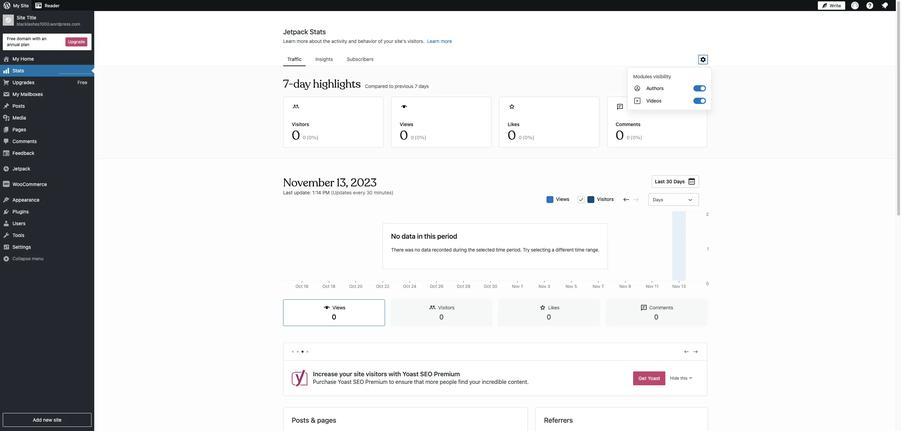 Task type: vqa. For each thing, say whether or not it's contained in the screenshot.
different
yes



Task type: describe. For each thing, give the bounding box(es) containing it.
oct for oct 30
[[484, 284, 491, 289]]

my home
[[12, 56, 34, 62]]

learn more link
[[427, 38, 452, 44]]

my profile image
[[851, 2, 859, 9]]

30 inside november 13, 2023 last update: 1:14 pm (updates every 30 minutes)
[[367, 190, 373, 196]]

my mailboxes link
[[0, 88, 94, 100]]

selecting
[[531, 247, 551, 253]]

site title blacklashes1000.wordpress.com
[[17, 15, 80, 27]]

2
[[706, 212, 709, 217]]

reader
[[45, 3, 60, 8]]

22
[[384, 284, 390, 289]]

nov 1
[[512, 284, 523, 289]]

pages link
[[0, 124, 94, 135]]

nov 13
[[673, 284, 686, 289]]

hide this button
[[666, 372, 699, 385]]

img image for woocommerce
[[3, 181, 10, 188]]

menu inside the jetpack stats main content
[[283, 53, 699, 66]]

pages
[[317, 416, 336, 424]]

selected
[[476, 247, 495, 253]]

tools link
[[0, 229, 94, 241]]

my site
[[13, 3, 29, 8]]

referrers heading
[[544, 416, 573, 425]]

100,000 for 100,000
[[693, 284, 709, 289]]

1 horizontal spatial yoast
[[403, 370, 419, 378]]

my home link
[[0, 53, 94, 65]]

minutes)
[[374, 190, 394, 196]]

subscribers link
[[343, 53, 378, 66]]

2023
[[351, 176, 377, 190]]

5
[[575, 284, 577, 289]]

period
[[437, 232, 457, 240]]

appearance
[[12, 197, 39, 203]]

0 horizontal spatial yoast
[[338, 379, 352, 385]]

and
[[349, 38, 357, 44]]

stats
[[12, 67, 24, 73]]

nov for nov 3
[[539, 284, 547, 289]]

%) for comments 0 0 ( 0 %)
[[636, 134, 643, 140]]

visitors for visitors
[[597, 196, 614, 202]]

increase your site visitors with yoast seo premium purchase yoast seo premium to ensure that more people find your incredible content.
[[313, 370, 529, 385]]

img image for jetpack
[[3, 165, 10, 172]]

collapse menu
[[12, 256, 43, 261]]

site's
[[395, 38, 406, 44]]

13,
[[337, 176, 348, 190]]

likes 0 0 ( 0 %)
[[508, 121, 535, 144]]

stats link
[[0, 65, 94, 76]]

oct 18
[[323, 284, 335, 289]]

modules
[[633, 73, 652, 79]]

with inside increase your site visitors with yoast seo premium purchase yoast seo premium to ensure that more people find your incredible content.
[[389, 370, 401, 378]]

menu
[[32, 256, 43, 261]]

my for my site
[[13, 3, 20, 8]]

incredible
[[482, 379, 507, 385]]

oct for oct 26
[[430, 284, 437, 289]]

increase
[[313, 370, 338, 378]]

day
[[293, 77, 311, 91]]

previous image
[[684, 349, 690, 355]]

more inside jetpack stats learn more about the activity and behavior of your site's visitors. learn more
[[297, 38, 308, 44]]

media
[[12, 115, 26, 120]]

period.
[[507, 247, 522, 253]]

30 for oct
[[492, 284, 497, 289]]

try
[[523, 247, 530, 253]]

free for free domain with an annual plan
[[7, 36, 16, 41]]

pager controls element
[[284, 343, 707, 361]]

highest hourly views 0 image
[[59, 69, 92, 74]]

last 30 days
[[655, 179, 685, 184]]

compared to previous 7 days
[[365, 83, 429, 89]]

settings
[[12, 244, 31, 250]]

jetpack link
[[0, 163, 94, 175]]

0 vertical spatial site
[[21, 3, 29, 8]]

visitors 0
[[438, 305, 455, 321]]

0 vertical spatial 7
[[415, 83, 417, 89]]

the inside jetpack stats learn more about the activity and behavior of your site's visitors. learn more
[[323, 38, 330, 44]]

behavior
[[358, 38, 377, 44]]

get yoast button
[[633, 371, 666, 385]]

nov for nov 1
[[512, 284, 520, 289]]

get
[[639, 375, 647, 381]]

2 time from the left
[[575, 247, 585, 253]]

nov for nov 11
[[646, 284, 654, 289]]

likes for likes 0 0 ( 0 %)
[[508, 121, 520, 127]]

yoast inside button
[[648, 375, 660, 381]]

nov 11
[[646, 284, 659, 289]]

last inside november 13, 2023 last update: 1:14 pm (updates every 30 minutes)
[[283, 190, 293, 196]]

domain
[[17, 36, 31, 41]]

free for free
[[77, 79, 87, 85]]

oct 16
[[296, 284, 308, 289]]

users link
[[0, 218, 94, 229]]

write
[[830, 3, 841, 8]]

comments for comments
[[12, 138, 37, 144]]

oct for oct 22
[[376, 284, 383, 289]]

tooltip containing modules visibility
[[624, 64, 712, 110]]

to inside increase your site visitors with yoast seo premium purchase yoast seo premium to ensure that more people find your incredible content.
[[389, 379, 394, 385]]

18
[[331, 284, 335, 289]]

1 vertical spatial data
[[421, 247, 431, 253]]

jetpack stats main content
[[95, 27, 896, 431]]

(updates
[[331, 190, 352, 196]]

nov for nov 9
[[620, 284, 627, 289]]

compared
[[365, 83, 388, 89]]

upgrade button
[[66, 37, 87, 46]]

100,000 for 100,000 2 1 0
[[693, 212, 709, 217]]

28
[[465, 284, 470, 289]]

11
[[655, 284, 659, 289]]

different
[[556, 247, 574, 253]]

likes 0
[[547, 305, 560, 321]]

7-
[[283, 77, 293, 91]]

jetpack
[[12, 166, 30, 171]]

9
[[629, 284, 631, 289]]

upgrades
[[12, 79, 34, 85]]

last inside last 30 days button
[[655, 179, 665, 184]]

oct for oct 18
[[323, 284, 330, 289]]

( for comments 0 0 ( 0 %)
[[631, 134, 633, 140]]

mailboxes
[[21, 91, 43, 97]]

during
[[453, 247, 467, 253]]

november
[[283, 176, 334, 190]]

0 inside 'likes 0'
[[547, 313, 551, 321]]

hide this
[[670, 376, 688, 381]]

%) for views 0 0 ( 0 %)
[[420, 134, 427, 140]]

oct for oct 16
[[296, 284, 303, 289]]

home
[[21, 56, 34, 62]]

update:
[[294, 190, 311, 196]]

subscribers
[[347, 56, 374, 62]]

views for views
[[556, 196, 569, 202]]

( for likes 0 0 ( 0 %)
[[523, 134, 525, 140]]

0 horizontal spatial 1
[[521, 284, 523, 289]]

settings link
[[0, 241, 94, 253]]

pm
[[323, 190, 330, 196]]

oct 24
[[403, 284, 417, 289]]

likes for likes 0
[[548, 305, 560, 311]]



Task type: locate. For each thing, give the bounding box(es) containing it.
0 vertical spatial likes
[[508, 121, 520, 127]]

2 horizontal spatial your
[[469, 379, 481, 385]]

0 horizontal spatial last
[[283, 190, 293, 196]]

0 vertical spatial this
[[424, 232, 436, 240]]

oct 20
[[349, 284, 363, 289]]

img image inside jetpack link
[[3, 165, 10, 172]]

likes inside 'likes 0'
[[548, 305, 560, 311]]

free up the annual plan
[[7, 36, 16, 41]]

1 vertical spatial to
[[389, 379, 394, 385]]

feedback link
[[0, 147, 94, 159]]

%) inside "views 0 0 ( 0 %)"
[[420, 134, 427, 140]]

my left reader link
[[13, 3, 20, 8]]

this right in
[[424, 232, 436, 240]]

insights
[[316, 56, 333, 62]]

%) inside likes 0 0 ( 0 %)
[[528, 134, 535, 140]]

0 vertical spatial to
[[389, 83, 394, 89]]

every
[[353, 190, 365, 196]]

%) for likes 0 0 ( 0 %)
[[528, 134, 535, 140]]

100,000 down days dropdown button
[[693, 212, 709, 217]]

free inside free domain with an annual plan
[[7, 36, 16, 41]]

%) for visitors 0 0 ( 0 %)
[[312, 134, 319, 140]]

posts inside the posts link
[[12, 103, 25, 109]]

1 vertical spatial 30
[[367, 190, 373, 196]]

my inside my site link
[[13, 3, 20, 8]]

4 ( from the left
[[631, 134, 633, 140]]

data left in
[[402, 232, 416, 240]]

oct left 16
[[296, 284, 303, 289]]

1 horizontal spatial this
[[681, 376, 688, 381]]

my down "upgrades"
[[12, 91, 19, 97]]

2 vertical spatial my
[[12, 91, 19, 97]]

there
[[391, 247, 404, 253]]

views for views 0 0 ( 0 %)
[[400, 121, 413, 127]]

nov
[[512, 284, 520, 289], [539, 284, 547, 289], [566, 284, 573, 289], [593, 284, 601, 289], [620, 284, 627, 289], [646, 284, 654, 289], [673, 284, 680, 289]]

30 inside button
[[666, 179, 672, 184]]

recorded
[[432, 247, 452, 253]]

posts inside posts & pages heading
[[292, 416, 309, 424]]

0 vertical spatial more
[[297, 38, 308, 44]]

1 vertical spatial site
[[17, 15, 25, 20]]

5 nov from the left
[[620, 284, 627, 289]]

days down the last 30 days
[[653, 197, 663, 202]]

1 horizontal spatial likes
[[548, 305, 560, 311]]

my
[[13, 3, 20, 8], [12, 56, 19, 62], [12, 91, 19, 97]]

1 vertical spatial comments
[[12, 138, 37, 144]]

posts up media at the top left of page
[[12, 103, 25, 109]]

menu
[[283, 53, 699, 66]]

referrers
[[544, 416, 573, 424]]

1 vertical spatial more
[[426, 379, 438, 385]]

2 vertical spatial 30
[[492, 284, 497, 289]]

oct left 18
[[323, 284, 330, 289]]

2 oct from the left
[[323, 284, 330, 289]]

free down highest hourly views 0 'image'
[[77, 79, 87, 85]]

( inside likes 0 0 ( 0 %)
[[523, 134, 525, 140]]

1 horizontal spatial posts
[[292, 416, 309, 424]]

0 vertical spatial 100,000
[[693, 212, 709, 217]]

purchase
[[313, 379, 336, 385]]

1 horizontal spatial time
[[575, 247, 585, 253]]

0 horizontal spatial visitors
[[292, 121, 309, 127]]

no
[[391, 232, 400, 240]]

yoast right get
[[648, 375, 660, 381]]

yoast up ensure
[[403, 370, 419, 378]]

oct 30
[[484, 284, 497, 289]]

comments inside comments 0 0 ( 0 %)
[[616, 121, 641, 127]]

range.
[[586, 247, 600, 253]]

authors
[[646, 85, 664, 91]]

( for visitors 0 0 ( 0 %)
[[307, 134, 309, 140]]

more down seo premium
[[426, 379, 438, 385]]

seo
[[353, 379, 364, 385]]

2 horizontal spatial comments
[[649, 305, 673, 311]]

the right during
[[468, 247, 475, 253]]

in
[[417, 232, 423, 240]]

last 30 days button
[[652, 175, 699, 188]]

0
[[292, 128, 300, 144], [400, 128, 408, 144], [508, 128, 516, 144], [616, 128, 624, 144], [303, 134, 306, 140], [309, 134, 312, 140], [411, 134, 414, 140], [417, 134, 420, 140], [519, 134, 522, 140], [525, 134, 528, 140], [627, 134, 630, 140], [633, 134, 636, 140], [706, 281, 709, 286], [332, 313, 336, 321], [439, 313, 444, 321], [547, 313, 551, 321], [654, 313, 659, 321]]

1 %) from the left
[[312, 134, 319, 140]]

16
[[304, 284, 308, 289]]

0 horizontal spatial 30
[[367, 190, 373, 196]]

nov right oct 30
[[512, 284, 520, 289]]

0 inside comments 0
[[654, 313, 659, 321]]

the right about
[[323, 38, 330, 44]]

( inside "views 0 0 ( 0 %)"
[[415, 134, 417, 140]]

nov left 11 at the right
[[646, 284, 654, 289]]

1 horizontal spatial visitors
[[438, 305, 455, 311]]

2 img image from the top
[[3, 181, 10, 188]]

last left update:
[[283, 190, 293, 196]]

nov 5
[[566, 284, 577, 289]]

0 vertical spatial 30
[[666, 179, 672, 184]]

views 0
[[332, 305, 345, 321]]

nov for nov 5
[[566, 284, 573, 289]]

pages
[[12, 126, 26, 132]]

img image left jetpack
[[3, 165, 10, 172]]

visitors
[[366, 370, 387, 378]]

with left an at left
[[32, 36, 41, 41]]

last up days dropdown button
[[655, 179, 665, 184]]

nov for nov 7
[[593, 284, 601, 289]]

comments for comments 0
[[649, 305, 673, 311]]

my for my mailboxes
[[12, 91, 19, 97]]

30 for last
[[666, 179, 672, 184]]

1 ( from the left
[[307, 134, 309, 140]]

(
[[307, 134, 309, 140], [415, 134, 417, 140], [523, 134, 525, 140], [631, 134, 633, 140]]

jetpack stats
[[283, 28, 326, 36]]

comments for comments 0 0 ( 0 %)
[[616, 121, 641, 127]]

my left home
[[12, 56, 19, 62]]

my for my home
[[12, 56, 19, 62]]

menu containing traffic
[[283, 53, 699, 66]]

5 oct from the left
[[403, 284, 410, 289]]

free
[[7, 36, 16, 41], [77, 79, 87, 85]]

days inside button
[[674, 179, 685, 184]]

1 horizontal spatial 30
[[492, 284, 497, 289]]

a
[[552, 247, 554, 253]]

views
[[400, 121, 413, 127], [556, 196, 569, 202], [333, 305, 345, 311]]

2 vertical spatial visitors
[[438, 305, 455, 311]]

0 inside visitors 0
[[439, 313, 444, 321]]

2 vertical spatial views
[[333, 305, 345, 311]]

feedback
[[12, 150, 34, 156]]

oct for oct 24
[[403, 284, 410, 289]]

my inside the my mailboxes link
[[12, 91, 19, 97]]

8 oct from the left
[[484, 284, 491, 289]]

7 oct from the left
[[457, 284, 464, 289]]

4 %) from the left
[[636, 134, 643, 140]]

1 horizontal spatial with
[[389, 370, 401, 378]]

an
[[42, 36, 46, 41]]

0 horizontal spatial views
[[333, 305, 345, 311]]

24
[[411, 284, 417, 289]]

0 vertical spatial your
[[384, 38, 393, 44]]

2 to from the top
[[389, 379, 394, 385]]

ensure
[[396, 379, 413, 385]]

img image inside woocommerce link
[[3, 181, 10, 188]]

1:14
[[312, 190, 321, 196]]

the
[[323, 38, 330, 44], [468, 247, 475, 253]]

site for your
[[354, 370, 364, 378]]

activity
[[331, 38, 347, 44]]

help image
[[866, 1, 874, 10]]

0 horizontal spatial data
[[402, 232, 416, 240]]

premium
[[365, 379, 388, 385]]

1 horizontal spatial data
[[421, 247, 431, 253]]

0 vertical spatial the
[[323, 38, 330, 44]]

collapse
[[12, 256, 31, 261]]

about
[[309, 38, 322, 44]]

1 horizontal spatial your
[[384, 38, 393, 44]]

13
[[681, 284, 686, 289]]

add new site
[[33, 417, 62, 423]]

oct left 28
[[457, 284, 464, 289]]

0 horizontal spatial with
[[32, 36, 41, 41]]

your right of
[[384, 38, 393, 44]]

your right increase
[[339, 370, 352, 378]]

oct left 22
[[376, 284, 383, 289]]

likes
[[508, 121, 520, 127], [548, 305, 560, 311]]

oct for oct 28
[[457, 284, 464, 289]]

site left title
[[17, 15, 25, 20]]

1 vertical spatial likes
[[548, 305, 560, 311]]

4 nov from the left
[[593, 284, 601, 289]]

posts & pages
[[292, 416, 336, 424]]

7 left 'nov 9' at the bottom of the page
[[602, 284, 604, 289]]

0 inside "views 0"
[[332, 313, 336, 321]]

0 vertical spatial days
[[674, 179, 685, 184]]

comments 0 0 ( 0 %)
[[616, 121, 643, 144]]

days
[[419, 83, 429, 89]]

1 vertical spatial views
[[556, 196, 569, 202]]

seo premium
[[420, 370, 460, 378]]

no
[[415, 247, 420, 253]]

your right find
[[469, 379, 481, 385]]

1 vertical spatial my
[[12, 56, 19, 62]]

to left ensure
[[389, 379, 394, 385]]

tooltip
[[624, 64, 712, 110]]

highlights
[[313, 77, 361, 91]]

likes inside likes 0 0 ( 0 %)
[[508, 121, 520, 127]]

( inside comments 0 0 ( 0 %)
[[631, 134, 633, 140]]

1 horizontal spatial comments
[[616, 121, 641, 127]]

1 vertical spatial 7
[[602, 284, 604, 289]]

site
[[21, 3, 29, 8], [17, 15, 25, 20]]

0 horizontal spatial likes
[[508, 121, 520, 127]]

none checkbox inside the jetpack stats main content
[[578, 196, 585, 203]]

site inside the site title blacklashes1000.wordpress.com
[[17, 15, 25, 20]]

0 horizontal spatial site
[[54, 417, 62, 423]]

1 vertical spatial this
[[681, 376, 688, 381]]

nov right 5
[[593, 284, 601, 289]]

1 nov from the left
[[512, 284, 520, 289]]

site up title
[[21, 3, 29, 8]]

site right new
[[54, 417, 62, 423]]

your inside jetpack stats learn more about the activity and behavior of your site's visitors. learn more
[[384, 38, 393, 44]]

7-day highlights
[[283, 77, 361, 91]]

3 nov from the left
[[566, 284, 573, 289]]

3 oct from the left
[[349, 284, 356, 289]]

1 vertical spatial the
[[468, 247, 475, 253]]

0 vertical spatial views
[[400, 121, 413, 127]]

1 horizontal spatial 7
[[602, 284, 604, 289]]

%) inside comments 0 0 ( 0 %)
[[636, 134, 643, 140]]

oct 22
[[376, 284, 390, 289]]

2 vertical spatial comments
[[649, 305, 673, 311]]

0 horizontal spatial posts
[[12, 103, 25, 109]]

1 vertical spatial with
[[389, 370, 401, 378]]

nov left the "3"
[[539, 284, 547, 289]]

nov 9
[[620, 284, 631, 289]]

time
[[496, 247, 505, 253], [575, 247, 585, 253]]

0 vertical spatial img image
[[3, 165, 10, 172]]

site
[[354, 370, 364, 378], [54, 417, 62, 423]]

site inside increase your site visitors with yoast seo premium purchase yoast seo premium to ensure that more people find your incredible content.
[[354, 370, 364, 378]]

1 vertical spatial days
[[653, 197, 663, 202]]

comments 0
[[649, 305, 673, 321]]

1 horizontal spatial site
[[354, 370, 364, 378]]

1 inside 100,000 2 1 0
[[707, 246, 709, 252]]

&
[[311, 416, 316, 424]]

0 horizontal spatial time
[[496, 247, 505, 253]]

oct left 26
[[430, 284, 437, 289]]

site up seo
[[354, 370, 364, 378]]

nov left 13
[[673, 284, 680, 289]]

1 100,000 from the top
[[693, 212, 709, 217]]

6 oct from the left
[[430, 284, 437, 289]]

3 ( from the left
[[523, 134, 525, 140]]

1 time from the left
[[496, 247, 505, 253]]

1 vertical spatial 100,000
[[693, 284, 709, 289]]

days button
[[649, 193, 699, 206]]

title
[[27, 15, 36, 20]]

visitors inside visitors 0 0 ( 0 %)
[[292, 121, 309, 127]]

1 horizontal spatial 1
[[707, 246, 709, 252]]

1 vertical spatial posts
[[292, 416, 309, 424]]

0 horizontal spatial this
[[424, 232, 436, 240]]

1 horizontal spatial the
[[468, 247, 475, 253]]

write link
[[818, 0, 845, 11]]

2 ( from the left
[[415, 134, 417, 140]]

0 horizontal spatial days
[[653, 197, 663, 202]]

yoast left seo
[[338, 379, 352, 385]]

time left range.
[[575, 247, 585, 253]]

2 nov from the left
[[539, 284, 547, 289]]

img image
[[3, 165, 10, 172], [3, 181, 10, 188]]

with inside free domain with an annual plan
[[32, 36, 41, 41]]

1 horizontal spatial free
[[77, 79, 87, 85]]

2 %) from the left
[[420, 134, 427, 140]]

( inside visitors 0 0 ( 0 %)
[[307, 134, 309, 140]]

site for new
[[54, 417, 62, 423]]

( for views 0 0 ( 0 %)
[[415, 134, 417, 140]]

0 vertical spatial 1
[[707, 246, 709, 252]]

add new site link
[[3, 413, 92, 427]]

views inside "views 0 0 ( 0 %)"
[[400, 121, 413, 127]]

%) inside visitors 0 0 ( 0 %)
[[312, 134, 319, 140]]

plugins
[[12, 209, 29, 214]]

this inside 'button'
[[681, 376, 688, 381]]

1 vertical spatial visitors
[[597, 196, 614, 202]]

oct for oct 20
[[349, 284, 356, 289]]

2 horizontal spatial views
[[556, 196, 569, 202]]

upgrade
[[68, 39, 85, 44]]

nov left 5
[[566, 284, 573, 289]]

1 oct from the left
[[296, 284, 303, 289]]

7 left days
[[415, 83, 417, 89]]

30 right every
[[367, 190, 373, 196]]

7 nov from the left
[[673, 284, 680, 289]]

more inside increase your site visitors with yoast seo premium purchase yoast seo premium to ensure that more people find your incredible content.
[[426, 379, 438, 385]]

posts left "&"
[[292, 416, 309, 424]]

visitors for visitors 0
[[438, 305, 455, 311]]

1 vertical spatial site
[[54, 417, 62, 423]]

None checkbox
[[578, 196, 585, 203]]

1
[[707, 246, 709, 252], [521, 284, 523, 289]]

more down jetpack stats
[[297, 38, 308, 44]]

views inside "views 0"
[[333, 305, 345, 311]]

time left period.
[[496, 247, 505, 253]]

1 horizontal spatial more
[[426, 379, 438, 385]]

0 horizontal spatial more
[[297, 38, 308, 44]]

posts & pages heading
[[292, 416, 336, 425]]

0 vertical spatial site
[[354, 370, 364, 378]]

1 horizontal spatial last
[[655, 179, 665, 184]]

3 %) from the left
[[528, 134, 535, 140]]

1 vertical spatial 1
[[521, 284, 523, 289]]

get yoast
[[639, 375, 660, 381]]

1 vertical spatial free
[[77, 79, 87, 85]]

30
[[666, 179, 672, 184], [367, 190, 373, 196], [492, 284, 497, 289]]

0 horizontal spatial free
[[7, 36, 16, 41]]

data right no
[[421, 247, 431, 253]]

views for views 0
[[333, 305, 345, 311]]

posts for posts
[[12, 103, 25, 109]]

0 inside 100,000 2 1 0
[[706, 281, 709, 286]]

users
[[12, 220, 25, 226]]

traffic link
[[283, 53, 306, 66]]

img image left woocommerce
[[3, 181, 10, 188]]

jetpack stats learn more about the activity and behavior of your site's visitors. learn more
[[283, 28, 452, 44]]

0 horizontal spatial 7
[[415, 83, 417, 89]]

1 horizontal spatial days
[[674, 179, 685, 184]]

1 horizontal spatial views
[[400, 121, 413, 127]]

next image
[[693, 349, 699, 355]]

2 horizontal spatial yoast
[[648, 375, 660, 381]]

to left the previous
[[389, 83, 394, 89]]

visitors for visitors 0 0 ( 0 %)
[[292, 121, 309, 127]]

30 up days dropdown button
[[666, 179, 672, 184]]

manage your notifications image
[[881, 1, 889, 10]]

20
[[357, 284, 363, 289]]

1 vertical spatial your
[[339, 370, 352, 378]]

this right hide
[[681, 376, 688, 381]]

100,000 right 13
[[693, 284, 709, 289]]

days up days dropdown button
[[674, 179, 685, 184]]

comments inside comments link
[[12, 138, 37, 144]]

with up ensure
[[389, 370, 401, 378]]

nov 3
[[539, 284, 550, 289]]

0 vertical spatial last
[[655, 179, 665, 184]]

nov left 9 at the right of page
[[620, 284, 627, 289]]

0 vertical spatial free
[[7, 36, 16, 41]]

media link
[[0, 112, 94, 124]]

0 vertical spatial with
[[32, 36, 41, 41]]

visitors 0 0 ( 0 %)
[[292, 121, 319, 144]]

that
[[414, 379, 424, 385]]

0 vertical spatial comments
[[616, 121, 641, 127]]

2 vertical spatial your
[[469, 379, 481, 385]]

oct
[[296, 284, 303, 289], [323, 284, 330, 289], [349, 284, 356, 289], [376, 284, 383, 289], [403, 284, 410, 289], [430, 284, 437, 289], [457, 284, 464, 289], [484, 284, 491, 289]]

1 to from the top
[[389, 83, 394, 89]]

0 horizontal spatial comments
[[12, 138, 37, 144]]

oct left 24
[[403, 284, 410, 289]]

0 vertical spatial my
[[13, 3, 20, 8]]

0 vertical spatial visitors
[[292, 121, 309, 127]]

oct right 28
[[484, 284, 491, 289]]

6 nov from the left
[[646, 284, 654, 289]]

0 horizontal spatial the
[[323, 38, 330, 44]]

nov for nov 13
[[673, 284, 680, 289]]

30 left nov 1 at bottom
[[492, 284, 497, 289]]

posts for posts & pages
[[292, 416, 309, 424]]

my inside my home link
[[12, 56, 19, 62]]

days inside dropdown button
[[653, 197, 663, 202]]

1 vertical spatial last
[[283, 190, 293, 196]]

posts link
[[0, 100, 94, 112]]

oct left 20
[[349, 284, 356, 289]]

2 100,000 from the top
[[693, 284, 709, 289]]

0 vertical spatial posts
[[12, 103, 25, 109]]

visibility
[[653, 73, 671, 79]]

0 vertical spatial data
[[402, 232, 416, 240]]

2 horizontal spatial 30
[[666, 179, 672, 184]]

1 img image from the top
[[3, 165, 10, 172]]

4 oct from the left
[[376, 284, 383, 289]]

oct 28
[[457, 284, 470, 289]]

2 horizontal spatial visitors
[[597, 196, 614, 202]]

reader link
[[32, 0, 62, 11]]

0 horizontal spatial your
[[339, 370, 352, 378]]

1 vertical spatial img image
[[3, 181, 10, 188]]

hide
[[670, 376, 679, 381]]

traffic
[[287, 56, 302, 62]]



